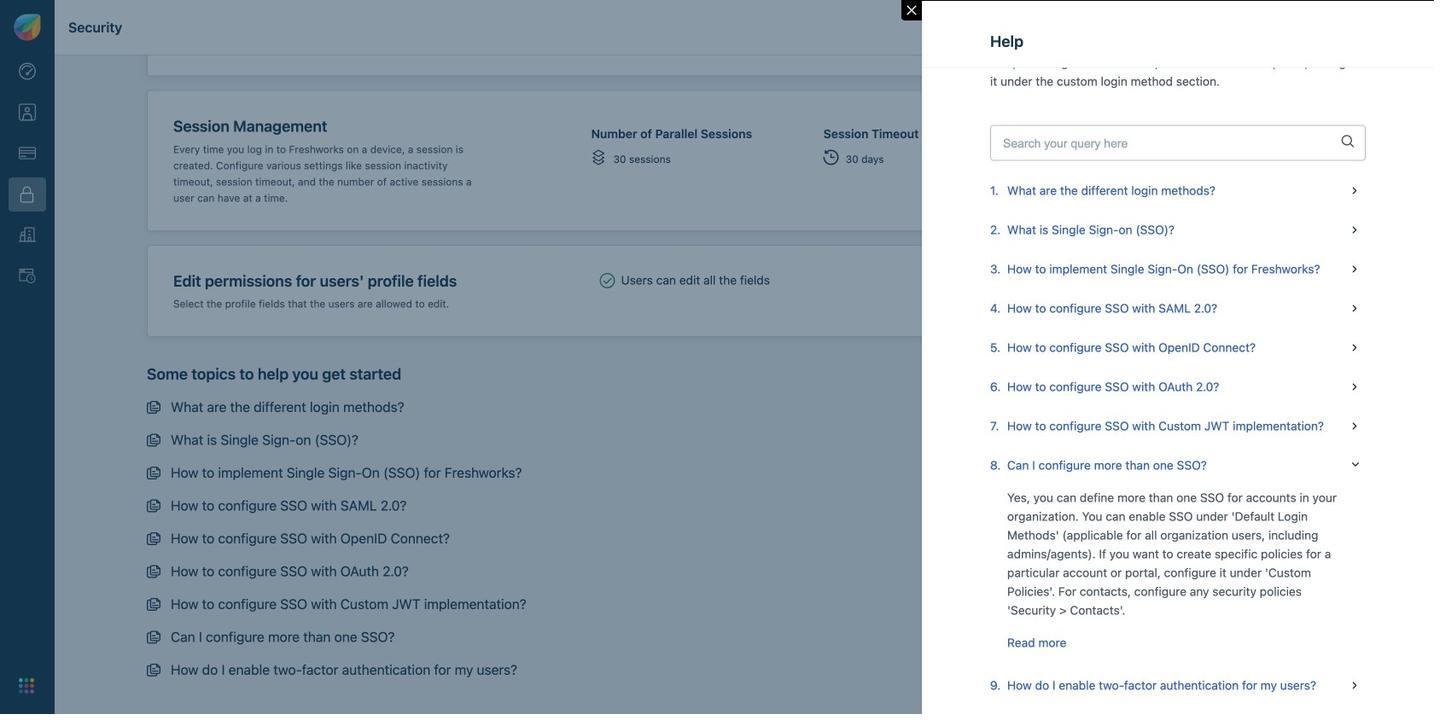 Task type: vqa. For each thing, say whether or not it's contained in the screenshot.
J Image
no



Task type: locate. For each thing, give the bounding box(es) containing it.
audit logs image
[[19, 268, 36, 285]]

region
[[991, 489, 1367, 670]]

organization image
[[19, 227, 36, 244]]

my subscriptions image
[[19, 145, 36, 162]]



Task type: describe. For each thing, give the bounding box(es) containing it.
users image
[[19, 104, 36, 121]]

security image
[[19, 186, 36, 203]]

freshworks icon image
[[14, 14, 41, 41]]

freshworks switcher image
[[19, 679, 34, 694]]

neo admin center image
[[19, 63, 36, 80]]

Search your query here text field
[[1002, 136, 1342, 152]]



